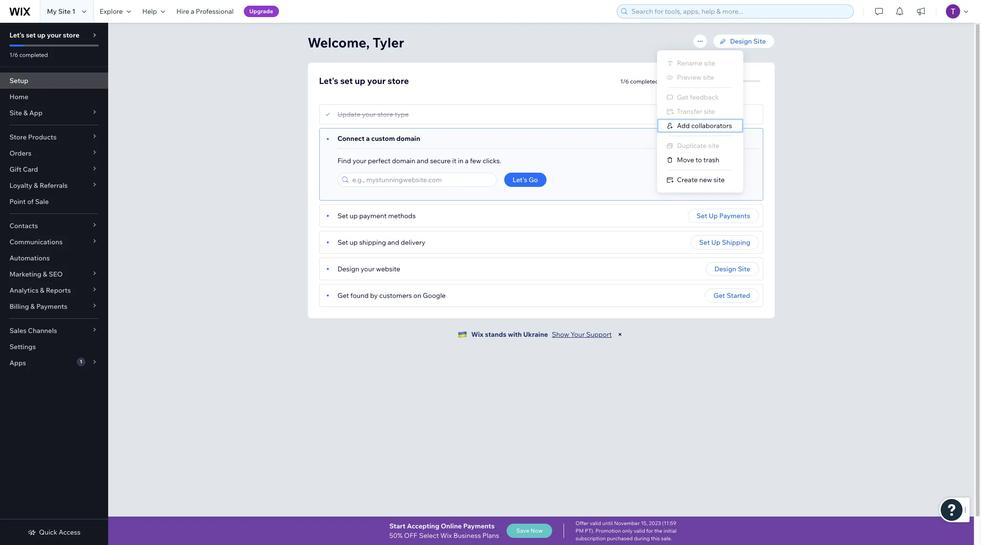Task type: locate. For each thing, give the bounding box(es) containing it.
until
[[603, 520, 613, 527]]

rename
[[678, 59, 703, 67]]

1 vertical spatial up
[[712, 238, 721, 247]]

50%
[[390, 532, 403, 540]]

welcome,
[[308, 34, 370, 51]]

site up the preview site button at the right
[[705, 59, 716, 67]]

site for preview site
[[704, 73, 715, 82]]

completed inside sidebar element
[[19, 51, 48, 58]]

loyalty
[[9, 181, 32, 190]]

set up set up shipping
[[697, 212, 708, 220]]

1 horizontal spatial let's set up your store
[[319, 75, 409, 86]]

1
[[72, 7, 75, 16], [80, 359, 82, 365]]

card
[[23, 165, 38, 174]]

and left secure
[[417, 157, 429, 165]]

up inside 'button'
[[712, 238, 721, 247]]

let's up setup in the left top of the page
[[9, 31, 24, 39]]

design down set up shipping
[[715, 265, 737, 273]]

0 horizontal spatial completed
[[19, 51, 48, 58]]

new
[[700, 176, 713, 184]]

site right new
[[714, 176, 725, 184]]

your left website
[[361, 265, 375, 273]]

your right update
[[362, 110, 376, 119]]

set inside the set up shipping 'button'
[[700, 238, 710, 247]]

set left "shipping" in the right of the page
[[700, 238, 710, 247]]

site down rename site button
[[704, 73, 715, 82]]

in
[[458, 157, 464, 165]]

payments for set up payments
[[720, 212, 751, 220]]

wix down online
[[441, 532, 452, 540]]

set up setup in the left top of the page
[[26, 31, 36, 39]]

1 vertical spatial a
[[366, 134, 370, 143]]

support
[[587, 330, 612, 339]]

rename site button
[[658, 56, 744, 70]]

show your support button
[[552, 330, 612, 339]]

1 horizontal spatial 1
[[80, 359, 82, 365]]

settings link
[[0, 339, 108, 355]]

1 vertical spatial domain
[[392, 157, 416, 165]]

0 vertical spatial 1/6 completed
[[9, 51, 48, 58]]

0 vertical spatial set
[[26, 31, 36, 39]]

site up the collaborators
[[704, 107, 715, 116]]

save
[[517, 528, 530, 535]]

communications button
[[0, 234, 108, 250]]

& left 'reports'
[[40, 286, 44, 295]]

the
[[655, 528, 663, 535]]

and
[[417, 157, 429, 165], [388, 238, 400, 247]]

wix left stands at bottom
[[472, 330, 484, 339]]

accepting
[[407, 522, 440, 531]]

set up shipping
[[700, 238, 751, 247]]

2 vertical spatial let's
[[513, 176, 528, 184]]

loyalty & referrals button
[[0, 178, 108, 194]]

0 vertical spatial let's
[[9, 31, 24, 39]]

billing & payments button
[[0, 299, 108, 315]]

1 vertical spatial valid
[[634, 528, 646, 535]]

2 horizontal spatial payments
[[720, 212, 751, 220]]

1 down 'settings' link
[[80, 359, 82, 365]]

up left "shipping" in the right of the page
[[712, 238, 721, 247]]

0 vertical spatial up
[[709, 212, 718, 220]]

0 horizontal spatial a
[[191, 7, 194, 16]]

0 horizontal spatial and
[[388, 238, 400, 247]]

0 vertical spatial 1/6
[[9, 51, 18, 58]]

site for rename site
[[705, 59, 716, 67]]

design site button
[[707, 262, 759, 276]]

1 horizontal spatial set
[[340, 75, 353, 86]]

completed left preview
[[631, 78, 659, 85]]

& inside 'popup button'
[[34, 181, 38, 190]]

1 vertical spatial 1/6 completed
[[621, 78, 659, 85]]

a right "hire"
[[191, 7, 194, 16]]

sidebar element
[[0, 23, 108, 546]]

1 vertical spatial completed
[[631, 78, 659, 85]]

wix inside start accepting online payments 50% off select wix business plans
[[441, 532, 452, 540]]

15,
[[641, 520, 648, 527]]

hire
[[177, 7, 189, 16]]

1 horizontal spatial payments
[[464, 522, 495, 531]]

set left shipping
[[338, 238, 348, 247]]

store up "type"
[[388, 75, 409, 86]]

1/6 completed
[[9, 51, 48, 58], [621, 78, 659, 85]]

site up trash
[[709, 141, 720, 150]]

& right billing
[[31, 302, 35, 311]]

products
[[28, 133, 57, 141]]

1/6 inside sidebar element
[[9, 51, 18, 58]]

communications
[[9, 238, 63, 246]]

up up set up shipping
[[709, 212, 718, 220]]

get started
[[714, 292, 751, 300]]

set
[[26, 31, 36, 39], [340, 75, 353, 86]]

your
[[571, 330, 585, 339]]

get feedback button
[[658, 90, 744, 104]]

0 horizontal spatial 1/6
[[9, 51, 18, 58]]

set inside the set up payments button
[[697, 212, 708, 220]]

valid up pt).
[[590, 520, 602, 527]]

for
[[647, 528, 654, 535]]

business
[[454, 532, 481, 540]]

0 horizontal spatial get
[[338, 292, 349, 300]]

0 vertical spatial a
[[191, 7, 194, 16]]

design site inside button
[[715, 265, 751, 273]]

1 inside sidebar element
[[80, 359, 82, 365]]

1 horizontal spatial get
[[678, 93, 689, 102]]

2 horizontal spatial get
[[714, 292, 726, 300]]

1 vertical spatial payments
[[36, 302, 67, 311]]

let's left go
[[513, 176, 528, 184]]

up left payment
[[350, 212, 358, 220]]

menu
[[658, 56, 744, 187]]

store inside sidebar element
[[63, 31, 79, 39]]

up inside button
[[709, 212, 718, 220]]

set for set up payments
[[697, 212, 708, 220]]

domain
[[397, 134, 421, 143], [392, 157, 416, 165]]

your down my
[[47, 31, 61, 39]]

sales channels
[[9, 327, 57, 335]]

get feedback
[[678, 93, 719, 102]]

0 vertical spatial payments
[[720, 212, 751, 220]]

1 horizontal spatial and
[[417, 157, 429, 165]]

site down home on the left top of page
[[9, 109, 22, 117]]

payments inside dropdown button
[[36, 302, 67, 311]]

preview site button
[[658, 70, 744, 85]]

0 vertical spatial let's set up your store
[[9, 31, 79, 39]]

0 vertical spatial wix
[[472, 330, 484, 339]]

site up started at bottom
[[738, 265, 751, 273]]

0 horizontal spatial wix
[[441, 532, 452, 540]]

design inside button
[[715, 265, 737, 273]]

1 vertical spatial design site
[[715, 265, 751, 273]]

up up setup link
[[37, 31, 46, 39]]

get left started at bottom
[[714, 292, 726, 300]]

1 horizontal spatial a
[[366, 134, 370, 143]]

a inside the hire a professional "link"
[[191, 7, 194, 16]]

site right my
[[58, 7, 71, 16]]

google
[[423, 292, 446, 300]]

start accepting online payments 50% off select wix business plans
[[390, 522, 500, 540]]

domain up "find your perfect domain and secure it in a few clicks."
[[397, 134, 421, 143]]

a left custom
[[366, 134, 370, 143]]

get for get found by customers on google
[[338, 292, 349, 300]]

0 horizontal spatial let's set up your store
[[9, 31, 79, 39]]

2 horizontal spatial let's
[[513, 176, 528, 184]]

0 vertical spatial valid
[[590, 520, 602, 527]]

only
[[623, 528, 633, 535]]

set left payment
[[338, 212, 348, 220]]

& right loyalty
[[34, 181, 38, 190]]

trash
[[704, 156, 720, 164]]

1 horizontal spatial valid
[[634, 528, 646, 535]]

1 vertical spatial let's
[[319, 75, 339, 86]]

site
[[58, 7, 71, 16], [754, 37, 767, 46], [9, 109, 22, 117], [738, 265, 751, 273]]

0 vertical spatial completed
[[19, 51, 48, 58]]

0 horizontal spatial 1
[[72, 7, 75, 16]]

rename site
[[678, 59, 716, 67]]

completed up setup in the left top of the page
[[19, 51, 48, 58]]

1 horizontal spatial 1/6
[[621, 78, 629, 85]]

& for site
[[23, 109, 28, 117]]

your inside sidebar element
[[47, 31, 61, 39]]

0 horizontal spatial let's
[[9, 31, 24, 39]]

1 horizontal spatial 1/6 completed
[[621, 78, 659, 85]]

save now
[[517, 528, 543, 535]]

set up payments button
[[689, 209, 759, 223]]

0 horizontal spatial 1/6 completed
[[9, 51, 48, 58]]

valid
[[590, 520, 602, 527], [634, 528, 646, 535]]

reports
[[46, 286, 71, 295]]

your right find
[[353, 157, 367, 165]]

settings
[[9, 343, 36, 351]]

get left found
[[338, 292, 349, 300]]

0 vertical spatial 1
[[72, 7, 75, 16]]

design
[[731, 37, 753, 46], [338, 265, 360, 273], [715, 265, 737, 273]]

2 vertical spatial payments
[[464, 522, 495, 531]]

& left app
[[23, 109, 28, 117]]

found
[[351, 292, 369, 300]]

valid up during at the bottom of the page
[[634, 528, 646, 535]]

get inside button
[[678, 93, 689, 102]]

1 horizontal spatial wix
[[472, 330, 484, 339]]

payments up "shipping" in the right of the page
[[720, 212, 751, 220]]

go
[[529, 176, 538, 184]]

let's
[[9, 31, 24, 39], [319, 75, 339, 86], [513, 176, 528, 184]]

up inside sidebar element
[[37, 31, 46, 39]]

sale.
[[662, 536, 673, 542]]

payments inside button
[[720, 212, 751, 220]]

& inside 'dropdown button'
[[23, 109, 28, 117]]

site down search for tools, apps, help & more... field
[[754, 37, 767, 46]]

hire a professional link
[[171, 0, 240, 23]]

domain right perfect
[[392, 157, 416, 165]]

payments inside start accepting online payments 50% off select wix business plans
[[464, 522, 495, 531]]

and left "delivery"
[[388, 238, 400, 247]]

site inside 'dropdown button'
[[9, 109, 22, 117]]

get up transfer
[[678, 93, 689, 102]]

let's go
[[513, 176, 538, 184]]

0 vertical spatial store
[[63, 31, 79, 39]]

save now button
[[507, 524, 553, 538]]

collaborators
[[692, 122, 733, 130]]

1 vertical spatial 1
[[80, 359, 82, 365]]

billing
[[9, 302, 29, 311]]

help
[[142, 7, 157, 16]]

2 horizontal spatial a
[[465, 157, 469, 165]]

design site up get started
[[715, 265, 751, 273]]

with
[[508, 330, 522, 339]]

0 horizontal spatial payments
[[36, 302, 67, 311]]

a right in
[[465, 157, 469, 165]]

1 vertical spatial wix
[[441, 532, 452, 540]]

Search for tools, apps, help & more... field
[[629, 5, 851, 18]]

let's go button
[[504, 173, 547, 187]]

payments down analytics & reports dropdown button
[[36, 302, 67, 311]]

update your store type
[[338, 110, 409, 119]]

add collaborators button
[[658, 119, 744, 133]]

store down my site 1
[[63, 31, 79, 39]]

payments up business
[[464, 522, 495, 531]]

point of sale link
[[0, 194, 108, 210]]

your for update
[[362, 110, 376, 119]]

explore
[[100, 7, 123, 16]]

secure
[[430, 157, 451, 165]]

store products button
[[0, 129, 108, 145]]

start
[[390, 522, 406, 531]]

let's up update
[[319, 75, 339, 86]]

off
[[404, 532, 418, 540]]

0 horizontal spatial set
[[26, 31, 36, 39]]

let's inside sidebar element
[[9, 31, 24, 39]]

your
[[47, 31, 61, 39], [368, 75, 386, 86], [362, 110, 376, 119], [353, 157, 367, 165], [361, 265, 375, 273]]

let's set up your store down my
[[9, 31, 79, 39]]

online
[[441, 522, 462, 531]]

2 vertical spatial a
[[465, 157, 469, 165]]

design site link
[[714, 34, 775, 48]]

preview
[[678, 73, 702, 82]]

(11:59
[[663, 520, 677, 527]]

apps
[[9, 359, 26, 368]]

let's set up your store up update your store type
[[319, 75, 409, 86]]

point
[[9, 198, 26, 206]]

design site down search for tools, apps, help & more... field
[[731, 37, 767, 46]]

1 right my
[[72, 7, 75, 16]]

set up update
[[340, 75, 353, 86]]

store left "type"
[[378, 110, 394, 119]]

quick
[[39, 528, 57, 537]]

show
[[552, 330, 570, 339]]

site inside button
[[738, 265, 751, 273]]

0 vertical spatial domain
[[397, 134, 421, 143]]

pt).
[[585, 528, 595, 535]]

create new site button
[[658, 173, 744, 187]]

& left seo
[[43, 270, 47, 279]]

connect a custom domain
[[338, 134, 421, 143]]

get inside button
[[714, 292, 726, 300]]

duplicate site
[[678, 141, 720, 150]]

menu containing rename site
[[658, 56, 744, 187]]



Task type: describe. For each thing, give the bounding box(es) containing it.
& for marketing
[[43, 270, 47, 279]]

0 horizontal spatial valid
[[590, 520, 602, 527]]

up for shipping
[[712, 238, 721, 247]]

move
[[678, 156, 695, 164]]

sale
[[35, 198, 49, 206]]

get for get feedback
[[678, 93, 689, 102]]

1/6 completed inside sidebar element
[[9, 51, 48, 58]]

home
[[9, 93, 28, 101]]

domain for perfect
[[392, 157, 416, 165]]

2 vertical spatial store
[[378, 110, 394, 119]]

your up update your store type
[[368, 75, 386, 86]]

1 vertical spatial set
[[340, 75, 353, 86]]

professional
[[196, 7, 234, 16]]

november
[[615, 520, 640, 527]]

of
[[27, 198, 34, 206]]

automations
[[9, 254, 50, 263]]

a for professional
[[191, 7, 194, 16]]

gift card button
[[0, 161, 108, 178]]

let's set up your store inside sidebar element
[[9, 31, 79, 39]]

site & app
[[9, 109, 43, 117]]

get started button
[[706, 289, 759, 303]]

analytics & reports button
[[0, 283, 108, 299]]

1 horizontal spatial completed
[[631, 78, 659, 85]]

site for duplicate site
[[709, 141, 720, 150]]

quick access button
[[28, 528, 81, 537]]

find
[[338, 157, 351, 165]]

set up payments
[[697, 212, 751, 220]]

get for get started
[[714, 292, 726, 300]]

few
[[470, 157, 482, 165]]

design down search for tools, apps, help & more... field
[[731, 37, 753, 46]]

domain for custom
[[397, 134, 421, 143]]

analytics
[[9, 286, 39, 295]]

type
[[395, 110, 409, 119]]

by
[[370, 292, 378, 300]]

& for loyalty
[[34, 181, 38, 190]]

wix stands with ukraine show your support
[[472, 330, 612, 339]]

site for transfer site
[[704, 107, 715, 116]]

welcome, tyler
[[308, 34, 405, 51]]

billing & payments
[[9, 302, 67, 311]]

clicks.
[[483, 157, 502, 165]]

set up shipping button
[[691, 236, 759, 250]]

transfer site button
[[658, 104, 744, 119]]

this
[[652, 536, 660, 542]]

create new site
[[678, 176, 725, 184]]

select
[[419, 532, 439, 540]]

access
[[59, 528, 81, 537]]

a for custom
[[366, 134, 370, 143]]

& for analytics
[[40, 286, 44, 295]]

design your website
[[338, 265, 401, 273]]

ukraine
[[524, 330, 548, 339]]

initial
[[664, 528, 677, 535]]

1 vertical spatial 1/6
[[621, 78, 629, 85]]

delivery
[[401, 238, 426, 247]]

transfer
[[678, 107, 703, 116]]

& for billing
[[31, 302, 35, 311]]

let's inside button
[[513, 176, 528, 184]]

1 vertical spatial and
[[388, 238, 400, 247]]

app
[[29, 109, 43, 117]]

up up update
[[355, 75, 366, 86]]

up left shipping
[[350, 238, 358, 247]]

custom
[[372, 134, 395, 143]]

set for set up shipping and delivery
[[338, 238, 348, 247]]

shipping
[[723, 238, 751, 247]]

plans
[[483, 532, 500, 540]]

upgrade
[[250, 8, 273, 15]]

0 vertical spatial design site
[[731, 37, 767, 46]]

design up found
[[338, 265, 360, 273]]

marketing
[[9, 270, 41, 279]]

tyler
[[373, 34, 405, 51]]

1 horizontal spatial let's
[[319, 75, 339, 86]]

set up payment methods
[[338, 212, 416, 220]]

quick access
[[39, 528, 81, 537]]

find your perfect domain and secure it in a few clicks.
[[338, 157, 502, 165]]

gift
[[9, 165, 21, 174]]

set up shipping and delivery
[[338, 238, 426, 247]]

your for find
[[353, 157, 367, 165]]

set inside sidebar element
[[26, 31, 36, 39]]

marketing & seo button
[[0, 266, 108, 283]]

during
[[634, 536, 650, 542]]

now
[[531, 528, 543, 535]]

e.g., mystunningwebsite.com field
[[350, 173, 494, 187]]

subscription
[[576, 536, 606, 542]]

get found by customers on google
[[338, 292, 446, 300]]

contacts
[[9, 222, 38, 230]]

sales channels button
[[0, 323, 108, 339]]

1 vertical spatial store
[[388, 75, 409, 86]]

up for payments
[[709, 212, 718, 220]]

home link
[[0, 89, 108, 105]]

website
[[376, 265, 401, 273]]

set for set up shipping
[[700, 238, 710, 247]]

sales
[[9, 327, 26, 335]]

customers
[[380, 292, 412, 300]]

offer
[[576, 520, 589, 527]]

methods
[[389, 212, 416, 220]]

referrals
[[40, 181, 68, 190]]

create
[[678, 176, 698, 184]]

site & app button
[[0, 105, 108, 121]]

to
[[696, 156, 703, 164]]

seo
[[49, 270, 63, 279]]

help button
[[137, 0, 171, 23]]

upgrade button
[[244, 6, 279, 17]]

1 vertical spatial let's set up your store
[[319, 75, 409, 86]]

payments for billing & payments
[[36, 302, 67, 311]]

0 vertical spatial and
[[417, 157, 429, 165]]

stands
[[485, 330, 507, 339]]

purchased
[[607, 536, 633, 542]]

set for set up payment methods
[[338, 212, 348, 220]]

my
[[47, 7, 57, 16]]

your for design
[[361, 265, 375, 273]]



Task type: vqa. For each thing, say whether or not it's contained in the screenshot.
'E.G., Mystunningwebsite.Com' field
yes



